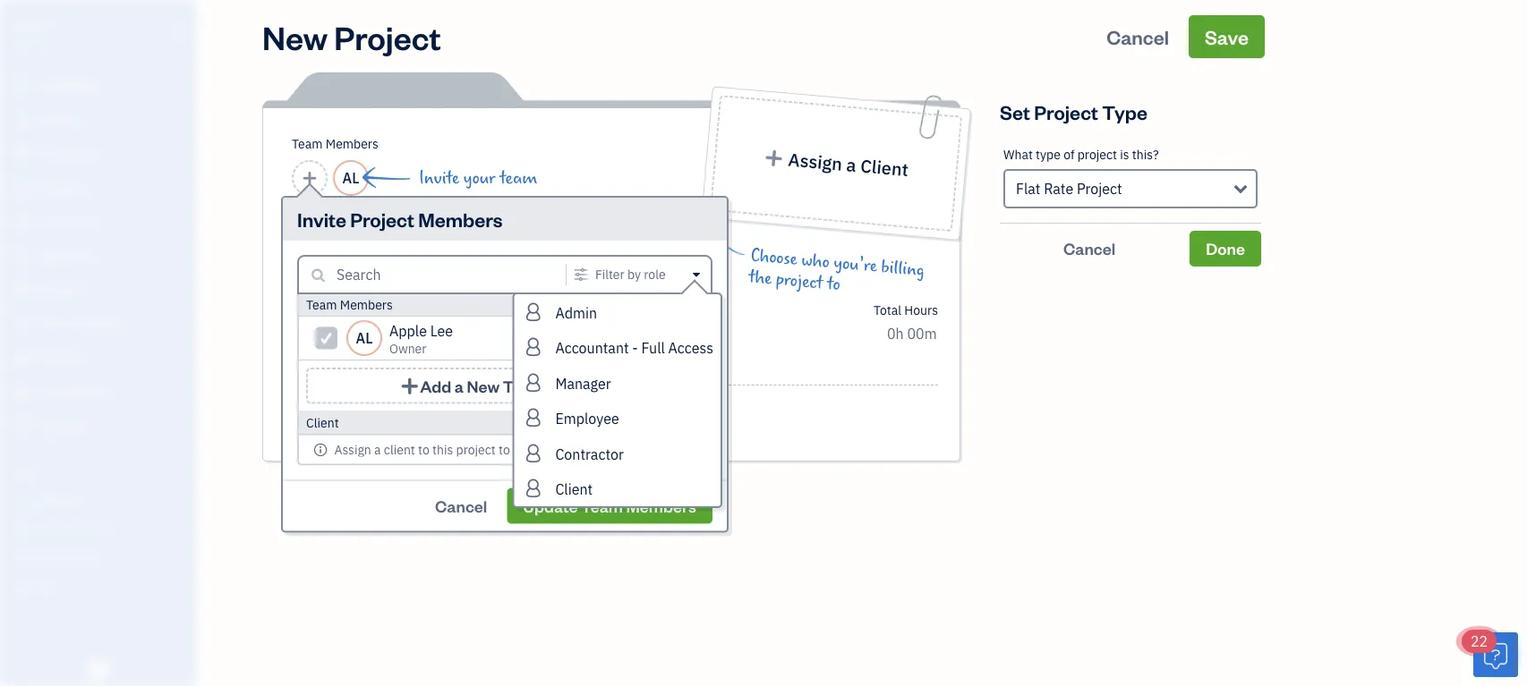 Task type: describe. For each thing, give the bounding box(es) containing it.
type
[[1102, 99, 1148, 124]]

estimate image
[[12, 146, 33, 164]]

invite for invite your team
[[419, 168, 459, 188]]

Search text field
[[337, 264, 553, 286]]

done button
[[1190, 231, 1262, 267]]

flat rate
[[586, 302, 637, 318]]

main element
[[0, 0, 242, 687]]

1 vertical spatial team members
[[306, 297, 393, 313]]

you're
[[833, 253, 878, 277]]

choose
[[750, 246, 798, 270]]

full
[[642, 339, 665, 358]]

Amount (USD) text field
[[586, 325, 626, 343]]

new project
[[262, 15, 441, 58]]

freshbooks image
[[84, 658, 113, 680]]

team up services
[[306, 297, 337, 313]]

1 horizontal spatial info image
[[684, 298, 698, 312]]

plus image for add a new team member
[[400, 377, 420, 395]]

1 vertical spatial al
[[356, 329, 373, 348]]

a for assign a client to this project to invite them.
[[374, 441, 381, 458]]

dashboard image
[[12, 78, 33, 96]]

project for invite project members
[[350, 206, 414, 232]]

invite project members
[[297, 206, 503, 232]]

end
[[285, 300, 306, 317]]

admin button
[[515, 295, 721, 330]]

total hours
[[874, 302, 938, 318]]

filter by role button
[[570, 266, 707, 283]]

settings image
[[570, 268, 592, 282]]

save
[[1205, 24, 1249, 49]]

cancel button for update team members
[[419, 488, 503, 524]]

by
[[628, 266, 641, 283]]

assign for assign a client
[[788, 148, 844, 176]]

cancel for update team members
[[435, 496, 487, 517]]

set
[[1000, 99, 1031, 124]]

payment image
[[12, 214, 33, 232]]

expense image
[[12, 248, 33, 266]]

cancel button for done
[[1000, 231, 1179, 267]]

admin
[[556, 304, 597, 322]]

apple for lee
[[389, 322, 427, 341]]

assign as project manager
[[522, 297, 669, 313]]

them.
[[547, 441, 579, 458]]

apps image
[[13, 464, 192, 478]]

billing
[[881, 257, 926, 281]]

assign for assign as project manager
[[522, 297, 559, 313]]

project for new project
[[334, 15, 441, 58]]

team up add team member image
[[292, 136, 323, 152]]

members up end date in  format text box on the left
[[340, 297, 393, 313]]

assign a client to this project to invite them.
[[334, 441, 579, 458]]

accountant
[[556, 339, 629, 358]]

0 horizontal spatial client
[[306, 415, 339, 431]]

filter by role
[[595, 266, 666, 283]]

owner inside apple lee owner
[[389, 341, 427, 357]]

invite for invite project members
[[297, 206, 346, 232]]

settings image
[[13, 578, 192, 593]]

manager
[[620, 297, 669, 313]]

22
[[1471, 633, 1488, 651]]

your
[[464, 168, 496, 188]]

members up "invite project members"
[[326, 136, 379, 152]]

members down invite your team
[[418, 206, 503, 232]]

is
[[1120, 146, 1130, 163]]

what type of project is this? element
[[1000, 133, 1262, 224]]

employee
[[556, 410, 619, 428]]

done
[[1206, 238, 1245, 259]]

this?
[[1132, 146, 1159, 163]]

service
[[427, 400, 475, 419]]

members inside the update team members button
[[626, 496, 697, 517]]

flat for flat rate project
[[1016, 180, 1041, 198]]

invoice image
[[12, 180, 33, 198]]

accountant - full access
[[556, 339, 714, 358]]

manager
[[556, 374, 611, 393]]

add a service
[[387, 400, 475, 419]]

-
[[632, 339, 638, 358]]

save button
[[1189, 15, 1265, 58]]

End date in  format text field
[[285, 325, 503, 343]]

team members image
[[13, 492, 192, 507]]

Project Type field
[[1004, 169, 1258, 209]]

hours
[[905, 302, 938, 318]]

Project Description text field
[[285, 268, 777, 289]]

0 vertical spatial cancel
[[1107, 24, 1169, 49]]

0 vertical spatial al
[[343, 169, 359, 188]]

to for a
[[499, 441, 510, 458]]

bank connections image
[[13, 550, 192, 564]]

member
[[548, 376, 610, 397]]

add a service button
[[285, 393, 557, 425]]

client inside assign a client
[[860, 154, 910, 181]]

2 vertical spatial client
[[556, 480, 593, 499]]



Task type: locate. For each thing, give the bounding box(es) containing it.
a for assign a client
[[846, 153, 858, 177]]

0 horizontal spatial rate
[[611, 302, 637, 318]]

add up the add a service
[[420, 376, 451, 397]]

1 horizontal spatial apple
[[389, 322, 427, 341]]

0 vertical spatial cancel button
[[1091, 15, 1186, 58]]

set project type
[[1000, 99, 1148, 124]]

project for set project type
[[1034, 99, 1099, 124]]

1 horizontal spatial rate
[[1044, 180, 1074, 198]]

assign inside assign a client
[[788, 148, 844, 176]]

plus image for add a service
[[367, 398, 384, 420]]

to left 'invite'
[[499, 441, 510, 458]]

client image
[[12, 112, 33, 130]]

rate inside field
[[1044, 180, 1074, 198]]

add for add a service
[[387, 400, 413, 419]]

contractor
[[556, 445, 624, 464]]

add
[[420, 376, 451, 397], [387, 400, 413, 419]]

owner
[[14, 36, 47, 50], [389, 341, 427, 357]]

timer image
[[12, 316, 33, 334]]

update team members
[[523, 496, 697, 517]]

Project Name text field
[[285, 219, 777, 255]]

1 horizontal spatial to
[[499, 441, 510, 458]]

filter
[[595, 266, 625, 283]]

assign a client button
[[710, 95, 963, 232]]

to for who
[[826, 274, 842, 295]]

project down choose
[[775, 270, 824, 294]]

apple
[[14, 16, 53, 34], [389, 322, 427, 341]]

caretdown image
[[693, 268, 707, 282]]

lee
[[430, 322, 453, 341]]

add a new team member button
[[306, 368, 704, 404]]

cancel down flat rate project
[[1064, 238, 1116, 259]]

members
[[326, 136, 379, 152], [418, 206, 503, 232], [340, 297, 393, 313], [626, 496, 697, 517]]

flat up the amount (usd) text field
[[586, 302, 608, 318]]

al right add team member image
[[343, 169, 359, 188]]

chart image
[[12, 384, 33, 402]]

1 horizontal spatial plus image
[[400, 377, 420, 395]]

info image
[[684, 298, 698, 312], [313, 443, 328, 457]]

cancel button
[[1091, 15, 1186, 58], [1000, 231, 1179, 267], [419, 488, 503, 524]]

rate for flat rate project
[[1044, 180, 1074, 198]]

resource center badge image
[[1474, 633, 1519, 678]]

0 horizontal spatial assign
[[334, 441, 371, 458]]

invite left the your on the top of page
[[419, 168, 459, 188]]

of
[[1064, 146, 1075, 163]]

0 vertical spatial plus image
[[763, 148, 785, 168]]

flat
[[1016, 180, 1041, 198], [586, 302, 608, 318]]

assign a client
[[788, 148, 910, 181]]

money image
[[12, 350, 33, 368]]

1 vertical spatial apple
[[389, 322, 427, 341]]

new inside button
[[467, 376, 500, 397]]

flat inside flat rate project field
[[1016, 180, 1041, 198]]

1 horizontal spatial assign
[[522, 297, 559, 313]]

invite your team
[[419, 168, 537, 188]]

info image left the client
[[313, 443, 328, 457]]

2 vertical spatial cancel
[[435, 496, 487, 517]]

Hourly Budget text field
[[887, 325, 938, 343]]

cancel
[[1107, 24, 1169, 49], [1064, 238, 1116, 259], [435, 496, 487, 517]]

cancel button down flat rate project
[[1000, 231, 1179, 267]]

to
[[826, 274, 842, 295], [418, 441, 430, 458], [499, 441, 510, 458]]

rate down the of
[[1044, 180, 1074, 198]]

0 vertical spatial client
[[860, 154, 910, 181]]

rate
[[1044, 180, 1074, 198], [611, 302, 637, 318]]

1 vertical spatial cancel button
[[1000, 231, 1179, 267]]

team members
[[292, 136, 379, 152], [306, 297, 393, 313]]

add for add a new team member
[[420, 376, 451, 397]]

to inside choose who you're billing the project to
[[826, 274, 842, 295]]

type
[[1036, 146, 1061, 163]]

1 vertical spatial flat
[[586, 302, 608, 318]]

choose who you're billing the project to
[[748, 246, 926, 295]]

0 vertical spatial owner
[[14, 36, 47, 50]]

apple inside apple lee owner
[[389, 322, 427, 341]]

members down contractor button on the bottom
[[626, 496, 697, 517]]

0 vertical spatial info image
[[684, 298, 698, 312]]

owner left 'lee'
[[389, 341, 427, 357]]

rate up the amount (usd) text field
[[611, 302, 637, 318]]

plus image inside add a service button
[[367, 398, 384, 420]]

0 horizontal spatial plus image
[[367, 398, 384, 420]]

1 horizontal spatial add
[[420, 376, 451, 397]]

owner inside apple owner
[[14, 36, 47, 50]]

2 horizontal spatial client
[[860, 154, 910, 181]]

1 vertical spatial owner
[[389, 341, 427, 357]]

what type of project is this?
[[1004, 146, 1159, 163]]

invite
[[419, 168, 459, 188], [297, 206, 346, 232]]

services
[[285, 362, 342, 379]]

0 horizontal spatial owner
[[14, 36, 47, 50]]

total
[[874, 302, 902, 318]]

role
[[644, 266, 666, 283]]

plus image for assign a client
[[763, 148, 785, 168]]

owner up dashboard "image"
[[14, 36, 47, 50]]

client button
[[515, 471, 721, 507]]

end date
[[285, 300, 336, 317]]

flat for flat rate
[[586, 302, 608, 318]]

al
[[343, 169, 359, 188], [356, 329, 373, 348]]

1 vertical spatial invite
[[297, 206, 346, 232]]

project inside choose who you're billing the project to
[[775, 270, 824, 294]]

items and services image
[[13, 521, 192, 535]]

team
[[292, 136, 323, 152], [306, 297, 337, 313], [503, 376, 545, 397], [581, 496, 623, 517]]

2 horizontal spatial assign
[[788, 148, 844, 176]]

1 horizontal spatial flat
[[1016, 180, 1041, 198]]

2 horizontal spatial to
[[826, 274, 842, 295]]

1 vertical spatial client
[[306, 415, 339, 431]]

info image down the caretdown image
[[684, 298, 698, 312]]

project image
[[12, 282, 33, 300]]

cancel button down "assign a client to this project to invite them." at left
[[419, 488, 503, 524]]

apple inside main element
[[14, 16, 53, 34]]

0 horizontal spatial flat
[[586, 302, 608, 318]]

0 vertical spatial team members
[[292, 136, 379, 152]]

apple owner
[[14, 16, 53, 50]]

0 vertical spatial invite
[[419, 168, 459, 188]]

report image
[[12, 418, 33, 436]]

0 vertical spatial assign
[[788, 148, 844, 176]]

a for add a service
[[416, 400, 424, 419]]

2 vertical spatial plus image
[[367, 398, 384, 420]]

client
[[860, 154, 910, 181], [306, 415, 339, 431], [556, 480, 593, 499]]

cancel down "assign a client to this project to invite them." at left
[[435, 496, 487, 517]]

al left apple lee owner
[[356, 329, 373, 348]]

0 horizontal spatial apple
[[14, 16, 53, 34]]

0 vertical spatial new
[[262, 15, 328, 58]]

assign
[[788, 148, 844, 176], [522, 297, 559, 313], [334, 441, 371, 458]]

to left the this on the bottom left of page
[[418, 441, 430, 458]]

0 horizontal spatial invite
[[297, 206, 346, 232]]

0 vertical spatial apple
[[14, 16, 53, 34]]

rate for flat rate
[[611, 302, 637, 318]]

flat rate project
[[1016, 180, 1123, 198]]

1 horizontal spatial owner
[[389, 341, 427, 357]]

1 horizontal spatial new
[[467, 376, 500, 397]]

add a new team member
[[420, 376, 610, 397]]

the
[[748, 267, 773, 289]]

plus image
[[763, 148, 785, 168], [400, 377, 420, 395], [367, 398, 384, 420]]

client
[[384, 441, 415, 458]]

flat down what
[[1016, 180, 1041, 198]]

this
[[433, 441, 453, 458]]

1 vertical spatial new
[[467, 376, 500, 397]]

22 button
[[1462, 630, 1519, 678]]

employee button
[[515, 401, 721, 436]]

project inside field
[[1077, 180, 1123, 198]]

cancel for done
[[1064, 238, 1116, 259]]

1 horizontal spatial invite
[[419, 168, 459, 188]]

project right as
[[577, 297, 617, 313]]

update
[[523, 496, 578, 517]]

invite
[[513, 441, 544, 458]]

2 vertical spatial cancel button
[[419, 488, 503, 524]]

date
[[309, 300, 336, 317]]

team members up end date in  format text box on the left
[[306, 297, 393, 313]]

assign for assign a client to this project to invite them.
[[334, 441, 371, 458]]

as
[[562, 297, 574, 313]]

project
[[1078, 146, 1117, 163], [775, 270, 824, 294], [577, 297, 617, 313], [456, 441, 496, 458]]

access
[[668, 339, 714, 358]]

manager button
[[515, 365, 721, 401]]

1 vertical spatial plus image
[[400, 377, 420, 395]]

project right the this on the bottom left of page
[[456, 441, 496, 458]]

accountant - full access button
[[515, 330, 721, 365]]

team members up add team member image
[[292, 136, 379, 152]]

0 vertical spatial add
[[420, 376, 451, 397]]

a
[[846, 153, 858, 177], [455, 376, 464, 397], [416, 400, 424, 419], [374, 441, 381, 458]]

1 vertical spatial assign
[[522, 297, 559, 313]]

cancel up type
[[1107, 24, 1169, 49]]

to down "who"
[[826, 274, 842, 295]]

team
[[500, 168, 537, 188]]

project
[[334, 15, 441, 58], [1034, 99, 1099, 124], [1077, 180, 1123, 198], [350, 206, 414, 232]]

plus image up the add a service
[[400, 377, 420, 395]]

plus image inside assign a client button
[[763, 148, 785, 168]]

plus image left the add a service
[[367, 398, 384, 420]]

cancel button up type
[[1091, 15, 1186, 58]]

0 horizontal spatial to
[[418, 441, 430, 458]]

2 horizontal spatial plus image
[[763, 148, 785, 168]]

0 vertical spatial flat
[[1016, 180, 1041, 198]]

new
[[262, 15, 328, 58], [467, 376, 500, 397]]

contractor button
[[515, 436, 721, 471]]

add team member image
[[302, 167, 318, 189]]

invite down add team member image
[[297, 206, 346, 232]]

update team members button
[[507, 488, 713, 524]]

1 vertical spatial cancel
[[1064, 238, 1116, 259]]

add up the client
[[387, 400, 413, 419]]

apple up dashboard "image"
[[14, 16, 53, 34]]

who
[[801, 250, 831, 273]]

project left is
[[1078, 146, 1117, 163]]

1 vertical spatial add
[[387, 400, 413, 419]]

team left 'member'
[[503, 376, 545, 397]]

0 horizontal spatial info image
[[313, 443, 328, 457]]

1 horizontal spatial client
[[556, 480, 593, 499]]

1 vertical spatial rate
[[611, 302, 637, 318]]

apple left 'lee'
[[389, 322, 427, 341]]

what
[[1004, 146, 1033, 163]]

1 vertical spatial info image
[[313, 443, 328, 457]]

plus image left assign a client
[[763, 148, 785, 168]]

apple for owner
[[14, 16, 53, 34]]

a inside assign a client
[[846, 153, 858, 177]]

2 vertical spatial assign
[[334, 441, 371, 458]]

a for add a new team member
[[455, 376, 464, 397]]

0 horizontal spatial add
[[387, 400, 413, 419]]

0 horizontal spatial new
[[262, 15, 328, 58]]

plus image inside 'add a new team member' button
[[400, 377, 420, 395]]

apple lee owner
[[389, 322, 453, 357]]

team right update
[[581, 496, 623, 517]]

0 vertical spatial rate
[[1044, 180, 1074, 198]]



Task type: vqa. For each thing, say whether or not it's contained in the screenshot.
Upgrade Account link
no



